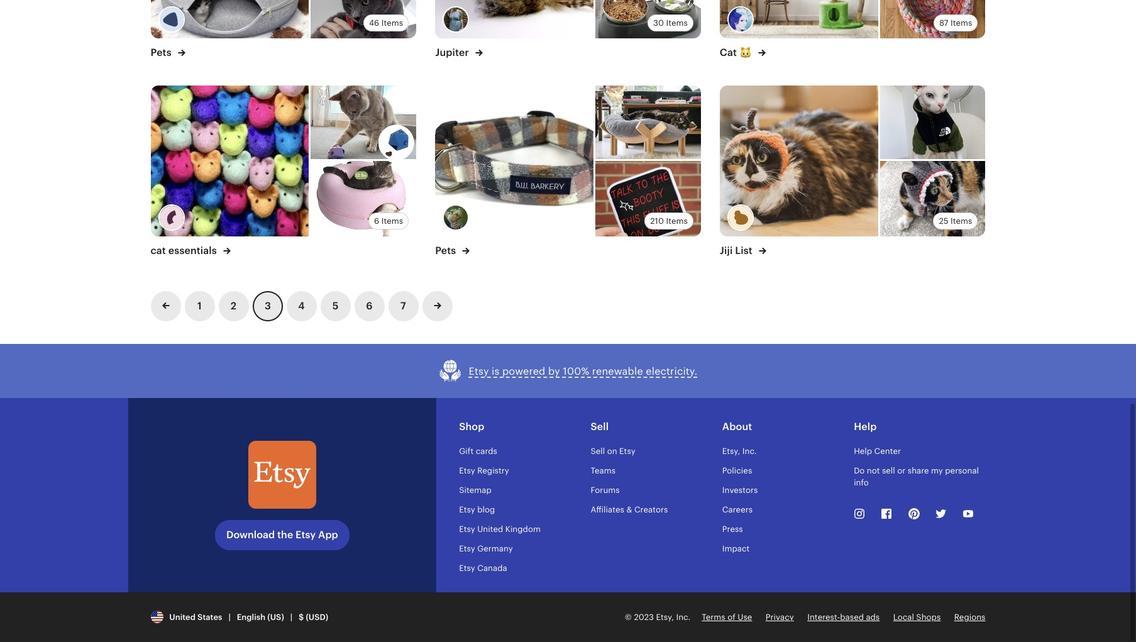 Task type: vqa. For each thing, say whether or not it's contained in the screenshot.
"Cat"
yes



Task type: describe. For each thing, give the bounding box(es) containing it.
states
[[198, 613, 222, 622]]

210 items
[[651, 217, 688, 226]]

cat essentials link
[[151, 244, 231, 257]]

items for 30 items
[[666, 18, 688, 28]]

(usd)
[[306, 613, 329, 622]]

etsy united kingdom
[[459, 525, 541, 534]]

impact
[[723, 544, 750, 554]]

interest-
[[808, 613, 841, 622]]

local shops link
[[894, 613, 941, 622]]

my
[[932, 466, 944, 476]]

share
[[908, 466, 930, 476]]

25
[[939, 217, 949, 226]]

etsy is powered by 100% renewable electricity.
[[469, 365, 698, 377]]

2 | from the left
[[290, 613, 293, 622]]

use
[[738, 613, 753, 622]]

1
[[198, 300, 202, 312]]

chunky crocheted cat bed in rainbow riot image
[[880, 0, 986, 38]]

0 horizontal spatial inc.
[[676, 613, 691, 622]]

shop
[[459, 421, 485, 433]]

privacy link
[[766, 613, 794, 622]]

three colors of cat coat, color blocking coat for hairless cat, winter cat clothing, gift for cat lover image
[[880, 86, 986, 161]]

sell for sell on etsy
[[591, 447, 605, 456]]

the fireside plaid flannel  dog collar for small to large dogs image
[[435, 86, 594, 237]]

info
[[854, 478, 869, 488]]

1 vertical spatial etsy,
[[656, 613, 674, 622]]

forums
[[591, 486, 620, 495]]

jiji list link
[[720, 244, 767, 257]]

policies
[[723, 466, 753, 476]]

cat
[[151, 245, 166, 257]]

english
[[237, 613, 266, 622]]

etsy germany link
[[459, 544, 513, 554]]

&
[[627, 505, 633, 515]]

etsy for etsy is powered by 100% renewable electricity.
[[469, 365, 489, 377]]

cat 🐱 link
[[720, 46, 766, 59]]

items for 25 items
[[951, 217, 973, 226]]

etsy canada link
[[459, 564, 507, 573]]

6 for 6
[[366, 300, 373, 312]]

cat essentials
[[151, 245, 219, 257]]

87 items
[[940, 18, 973, 28]]

7
[[401, 300, 406, 312]]

local
[[894, 613, 915, 622]]

6 link
[[354, 291, 385, 322]]

gift
[[459, 447, 474, 456]]

affiliates & creators
[[591, 505, 668, 515]]

teams link
[[591, 466, 616, 476]]

careers
[[723, 505, 753, 515]]

ads
[[866, 613, 880, 622]]

5 link
[[321, 291, 351, 322]]

30
[[654, 18, 664, 28]]

4
[[298, 300, 305, 312]]

30 items
[[654, 18, 688, 28]]

pets link for 210 items
[[435, 244, 470, 257]]

jupiter
[[435, 47, 472, 59]]

investors link
[[723, 486, 758, 495]]

policies link
[[723, 466, 753, 476]]

pets for 210
[[435, 245, 459, 257]]

download the etsy app
[[226, 529, 338, 541]]

blog
[[478, 505, 495, 515]]

electricity.
[[646, 365, 698, 377]]

items for 6 items
[[382, 217, 403, 226]]

registry
[[478, 466, 509, 476]]

investors
[[723, 486, 758, 495]]

4 link
[[287, 291, 317, 322]]

100%
[[563, 365, 590, 377]]

87
[[940, 18, 949, 28]]

🐱
[[740, 47, 752, 59]]

etsy inside 'link'
[[296, 529, 316, 541]]

jordan image
[[443, 6, 469, 33]]

gift cards
[[459, 447, 498, 456]]

gift cards link
[[459, 447, 498, 456]]

cat hat | crochet | knitted | letterbox gift | handmade | cat lady | fur buddy | accessories | new pet | friend | strawberry | image
[[311, 0, 417, 38]]

do
[[854, 466, 865, 476]]

download the etsy app link
[[215, 520, 350, 550]]

etsy for etsy canada
[[459, 564, 475, 573]]

d20 treat dispenser for cats, slow feeder cat toy, upgraded - adjustable hole size from beginner to expert level image
[[311, 86, 417, 161]]

items for 87 items
[[951, 18, 973, 28]]

items for 46 items
[[382, 18, 403, 28]]

0 vertical spatial united
[[478, 525, 503, 534]]

2
[[231, 300, 237, 312]]

the
[[277, 529, 293, 541]]

is
[[492, 365, 500, 377]]

romi image
[[443, 205, 469, 231]]

jiji list
[[720, 245, 755, 257]]

creators
[[635, 505, 668, 515]]

shops
[[917, 613, 941, 622]]

0 horizontal spatial united
[[169, 613, 196, 622]]

terms of use link
[[702, 613, 753, 622]]

us image
[[151, 611, 163, 624]]

on
[[608, 447, 618, 456]]

affiliates & creators link
[[591, 505, 668, 515]]

list
[[736, 245, 753, 257]]

do not sell or share my personal info
[[854, 466, 980, 488]]

etsy, inc.
[[723, 447, 757, 456]]

privacy
[[766, 613, 794, 622]]

teams
[[591, 466, 616, 476]]

sell on etsy link
[[591, 447, 636, 456]]

cat tunnel bed - felt cat bed, cat tunnel, unique cat bed, warming cat bed, cat cave bed, donut cat bed, cat cave, cozy cat bed, cat gifts image
[[151, 0, 309, 38]]

etsy registry
[[459, 466, 509, 476]]



Task type: locate. For each thing, give the bounding box(es) containing it.
etsy left canada
[[459, 564, 475, 573]]

etsy left is
[[469, 365, 489, 377]]

affiliates
[[591, 505, 625, 515]]

cat bed with pillow / cat furniture / cat house / made of plywood / cat lover gift image
[[596, 86, 701, 161]]

1 vertical spatial help
[[854, 447, 873, 456]]

etsy inside button
[[469, 365, 489, 377]]

etsy down gift
[[459, 466, 475, 476]]

210
[[651, 217, 664, 226]]

etsy blog
[[459, 505, 495, 515]]

essentials
[[169, 245, 217, 257]]

1 help from the top
[[854, 421, 877, 433]]

46 items
[[369, 18, 403, 28]]

cat 🐱
[[720, 47, 755, 59]]

2 link
[[219, 291, 249, 322]]

etsy for etsy united kingdom
[[459, 525, 475, 534]]

based
[[841, 613, 864, 622]]

0 horizontal spatial etsy,
[[656, 613, 674, 622]]

1 horizontal spatial |
[[290, 613, 293, 622]]

inc.
[[743, 447, 757, 456], [676, 613, 691, 622]]

0 vertical spatial sell
[[591, 421, 609, 433]]

1 horizontal spatial etsy,
[[723, 447, 741, 456]]

0 vertical spatial inc.
[[743, 447, 757, 456]]

etsy germany
[[459, 544, 513, 554]]

careers link
[[723, 505, 753, 515]]

etsy up etsy canada link
[[459, 544, 475, 554]]

not
[[867, 466, 880, 476]]

1 vertical spatial pets link
[[435, 244, 470, 257]]

united down blog
[[478, 525, 503, 534]]

powered
[[503, 365, 546, 377]]

1 vertical spatial inc.
[[676, 613, 691, 622]]

0 horizontal spatial |
[[229, 613, 231, 622]]

1 horizontal spatial united
[[478, 525, 503, 534]]

by
[[548, 365, 560, 377]]

1 vertical spatial united
[[169, 613, 196, 622]]

| right the states
[[229, 613, 231, 622]]

jupiter link
[[435, 46, 483, 59]]

0 horizontal spatial pets
[[151, 47, 174, 59]]

help up help center
[[854, 421, 877, 433]]

0 vertical spatial 6
[[374, 217, 380, 226]]

7 link
[[388, 291, 419, 322]]

0 vertical spatial pets link
[[151, 46, 185, 59]]

sell for sell
[[591, 421, 609, 433]]

(us)
[[268, 613, 284, 622]]

canada
[[478, 564, 507, 573]]

3 link
[[253, 291, 283, 322]]

1 vertical spatial pets
[[435, 245, 459, 257]]

impact link
[[723, 544, 750, 554]]

do not sell or share my personal info link
[[854, 466, 980, 488]]

etsy down etsy blog link
[[459, 525, 475, 534]]

etsy
[[469, 365, 489, 377], [620, 447, 636, 456], [459, 466, 475, 476], [459, 505, 475, 515], [459, 525, 475, 534], [296, 529, 316, 541], [459, 544, 475, 554], [459, 564, 475, 573]]

6 for 6 items
[[374, 217, 380, 226]]

etsy registry link
[[459, 466, 509, 476]]

© 2023 etsy, inc.
[[625, 613, 691, 622]]

1 horizontal spatial inc.
[[743, 447, 757, 456]]

items
[[382, 18, 403, 28], [666, 18, 688, 28], [951, 18, 973, 28], [382, 217, 403, 226], [666, 217, 688, 226], [951, 217, 973, 226]]

$
[[299, 613, 304, 622]]

interest-based ads link
[[808, 613, 880, 622]]

dog patch for working dog, dog in training - perfect for dog vest and gear image
[[596, 161, 701, 237]]

46
[[369, 18, 380, 28]]

renewable
[[592, 365, 643, 377]]

0 vertical spatial pets
[[151, 47, 174, 59]]

5
[[333, 300, 339, 312]]

sell
[[591, 421, 609, 433], [591, 447, 605, 456]]

etsy left blog
[[459, 505, 475, 515]]

1 horizontal spatial pets
[[435, 245, 459, 257]]

0 horizontal spatial 6
[[366, 300, 373, 312]]

etsy right on
[[620, 447, 636, 456]]

inc. up policies link
[[743, 447, 757, 456]]

help for help center
[[854, 447, 873, 456]]

sitemap
[[459, 486, 492, 495]]

etsy, up policies link
[[723, 447, 741, 456]]

rabbit fur and feathers cat toy, ethical fur, fetch toy, teaser toy, rattle cat toy, real rabbit fur cat toy image
[[435, 0, 594, 38]]

25 items
[[939, 217, 973, 226]]

about
[[723, 421, 753, 433]]

0 vertical spatial etsy,
[[723, 447, 741, 456]]

6
[[374, 217, 380, 226], [366, 300, 373, 312]]

inc. left terms
[[676, 613, 691, 622]]

germany
[[478, 544, 513, 554]]

6 items
[[374, 217, 403, 226]]

kingdom
[[506, 525, 541, 534]]

cat
[[720, 47, 737, 59]]

etsy is powered by 100% renewable electricity. button
[[439, 359, 698, 383]]

wooden cat tree tower, wood floral cat tree tower, modern cat tree, cat furniture, cat gift, luxury cat condo, flower cat tree, size xl image
[[720, 0, 879, 38]]

1 vertical spatial sell
[[591, 447, 605, 456]]

pets link
[[151, 46, 185, 59], [435, 244, 470, 257]]

etsy,
[[723, 447, 741, 456], [656, 613, 674, 622]]

1 vertical spatial 6
[[366, 300, 373, 312]]

help up do
[[854, 447, 873, 456]]

etsy, inc. link
[[723, 447, 757, 456]]

app
[[318, 529, 338, 541]]

personal
[[946, 466, 980, 476]]

cards
[[476, 447, 498, 456]]

|
[[229, 613, 231, 622], [290, 613, 293, 622]]

1 horizontal spatial 6
[[374, 217, 380, 226]]

cattasaurus peekaboo cat cave (pink), cat donut, cat tunnel bed indoor cats for large cats, multiple cats, for cats up to 30lbs,pink cat bed image
[[311, 161, 417, 237]]

little shark cat hat cat costumes cat clothings cat accessories pet supplies pet clothings pet accessories pet hat image
[[880, 161, 986, 237]]

etsy for etsy registry
[[459, 466, 475, 476]]

| left $
[[290, 613, 293, 622]]

1 sell from the top
[[591, 421, 609, 433]]

1 horizontal spatial pets link
[[435, 244, 470, 257]]

sell up on
[[591, 421, 609, 433]]

local shops
[[894, 613, 941, 622]]

etsy for etsy germany
[[459, 544, 475, 554]]

united right us icon
[[169, 613, 196, 622]]

wool mouse cat toy - choose your color image
[[151, 86, 309, 237]]

help for help
[[854, 421, 877, 433]]

items for 210 items
[[666, 217, 688, 226]]

etsy for etsy blog
[[459, 505, 475, 515]]

nicole image
[[728, 6, 754, 33]]

interest-based ads
[[808, 613, 880, 622]]

1 link
[[185, 291, 215, 322]]

etsy, right 2023
[[656, 613, 674, 622]]

etsy blog link
[[459, 505, 495, 515]]

terms
[[702, 613, 726, 622]]

or
[[898, 466, 906, 476]]

pets
[[151, 47, 174, 59], [435, 245, 459, 257]]

center
[[875, 447, 901, 456]]

sell left on
[[591, 447, 605, 456]]

of
[[728, 613, 736, 622]]

2 help from the top
[[854, 447, 873, 456]]

etsy united kingdom link
[[459, 525, 541, 534]]

3
[[265, 300, 271, 312]]

pets for 46
[[151, 47, 174, 59]]

pumpkin cat hat cat accessories cat costumes cat supplies cat clothing pet costumes pet accessories pet supplies pet clothing image
[[720, 86, 879, 237]]

elevated cat food bowls with silicone feeding mat for cats, kittens, small dogs - anti-stress raised stainless steel pet bowl image
[[596, 0, 701, 38]]

0 horizontal spatial pets link
[[151, 46, 185, 59]]

download
[[226, 529, 275, 541]]

help center link
[[854, 447, 901, 456]]

etsy right the at bottom
[[296, 529, 316, 541]]

2 sell from the top
[[591, 447, 605, 456]]

pets link for 46 items
[[151, 46, 185, 59]]

united
[[478, 525, 503, 534], [169, 613, 196, 622]]

united states   |   english (us)   |   $ (usd)
[[165, 613, 329, 622]]

1 | from the left
[[229, 613, 231, 622]]

press
[[723, 525, 743, 534]]

0 vertical spatial help
[[854, 421, 877, 433]]



